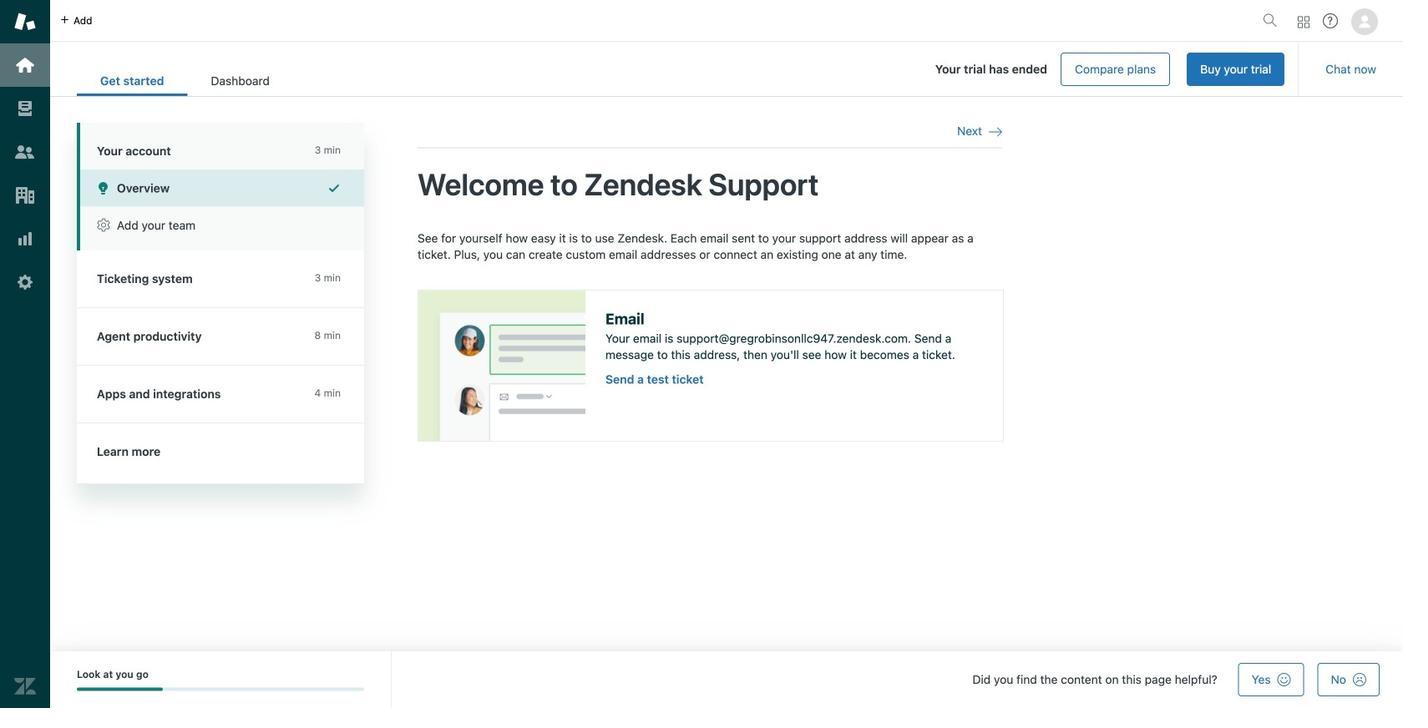 Task type: vqa. For each thing, say whether or not it's contained in the screenshot.
row
no



Task type: describe. For each thing, give the bounding box(es) containing it.
reporting image
[[14, 228, 36, 250]]

example of email conversation inside of the ticketing system and the customer is asking the agent about reimbursement policy. image
[[419, 291, 586, 441]]

customers image
[[14, 141, 36, 163]]

main element
[[0, 0, 50, 709]]

zendesk products image
[[1298, 16, 1310, 28]]

get started image
[[14, 54, 36, 76]]

organizations image
[[14, 185, 36, 206]]

get help image
[[1324, 13, 1339, 28]]

zendesk support image
[[14, 11, 36, 33]]



Task type: locate. For each thing, give the bounding box(es) containing it.
tab
[[188, 65, 293, 96]]

progress bar
[[77, 688, 364, 691]]

views image
[[14, 98, 36, 119]]

zendesk image
[[14, 676, 36, 698]]

heading
[[77, 123, 364, 170]]

tab list
[[77, 65, 293, 96]]

admin image
[[14, 272, 36, 293]]



